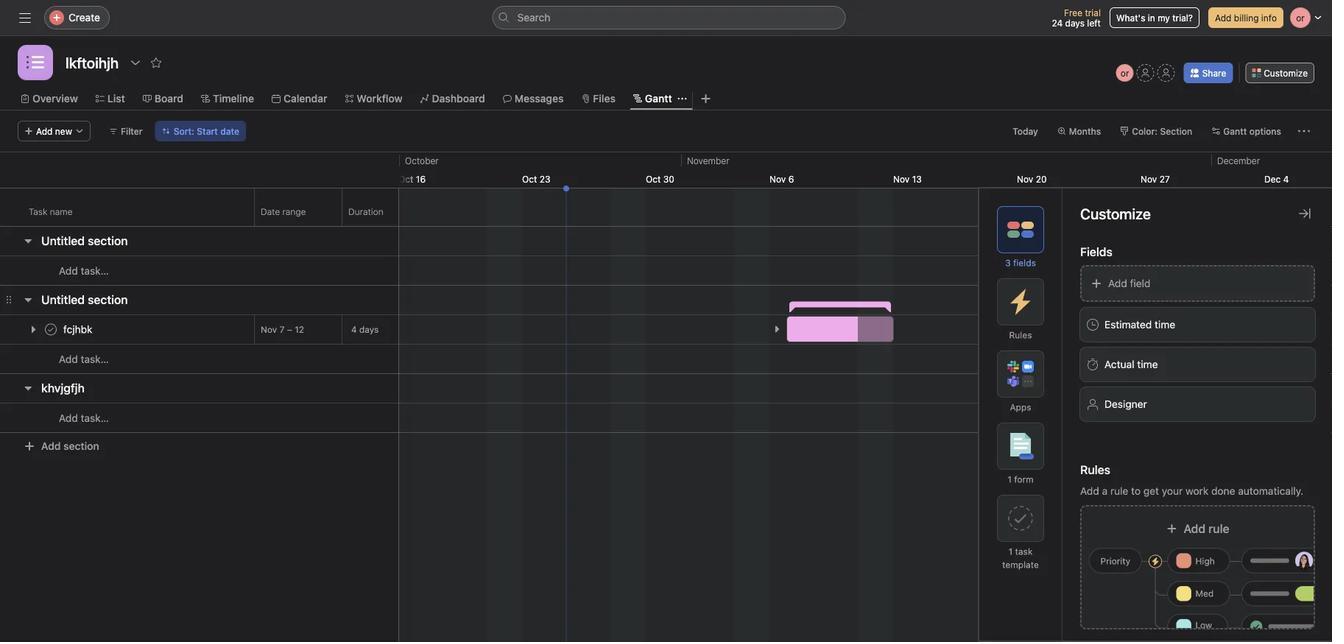 Task type: locate. For each thing, give the bounding box(es) containing it.
3 add task… from the top
[[59, 412, 109, 424]]

list image
[[27, 54, 44, 71]]

1 vertical spatial 1
[[1009, 547, 1013, 557]]

1 horizontal spatial customize
[[1264, 68, 1308, 78]]

timeline
[[213, 92, 254, 105]]

rule up the high
[[1209, 522, 1230, 536]]

customize down info on the right of page
[[1264, 68, 1308, 78]]

0 horizontal spatial gantt
[[645, 92, 672, 105]]

1 task template
[[1003, 547, 1039, 570]]

rules up apps
[[1010, 330, 1032, 340]]

1 vertical spatial untitled
[[41, 293, 85, 307]]

add task… for untitled section
[[59, 265, 109, 277]]

20
[[1036, 174, 1047, 184]]

a
[[1102, 485, 1108, 497]]

13
[[912, 174, 922, 184]]

task… for khvjgfjh
[[81, 412, 109, 424]]

2 vertical spatial add task… button
[[41, 410, 109, 426]]

gantt
[[645, 92, 672, 105], [1224, 126, 1247, 136]]

1 untitled from the top
[[41, 234, 85, 248]]

1 vertical spatial gantt
[[1224, 126, 1247, 136]]

2 vertical spatial task…
[[81, 412, 109, 424]]

task… for untitled section
[[81, 265, 109, 277]]

nov left 27
[[1141, 174, 1157, 184]]

3 oct from the left
[[646, 174, 661, 184]]

high
[[1196, 556, 1215, 566]]

1 oct from the left
[[399, 174, 414, 184]]

0 vertical spatial rules
[[1010, 330, 1032, 340]]

nov left the 20
[[1017, 174, 1034, 184]]

0 vertical spatial collapse task list for this section image
[[22, 235, 34, 247]]

27
[[1160, 174, 1170, 184]]

billing
[[1234, 13, 1259, 23]]

section
[[1160, 126, 1193, 136]]

1 inside 1 task template
[[1009, 547, 1013, 557]]

completed image
[[42, 321, 60, 338]]

12
[[295, 324, 304, 335]]

0 vertical spatial 1
[[1008, 474, 1012, 485]]

0 horizontal spatial oct
[[399, 174, 414, 184]]

0 vertical spatial customize
[[1264, 68, 1308, 78]]

0 horizontal spatial customize
[[1081, 205, 1151, 222]]

trial?
[[1173, 13, 1193, 23]]

0 vertical spatial untitled
[[41, 234, 85, 248]]

add field
[[1109, 277, 1151, 289]]

1 vertical spatial customize
[[1081, 205, 1151, 222]]

0 vertical spatial untitled section button
[[41, 228, 128, 254]]

time right actual
[[1138, 358, 1158, 371]]

list
[[107, 92, 125, 105]]

1 horizontal spatial oct
[[522, 174, 537, 184]]

add up khvjgfjh
[[59, 353, 78, 365]]

oct 23
[[522, 174, 551, 184]]

add left 'new'
[[36, 126, 53, 136]]

6
[[789, 174, 794, 184]]

untitled up completed image
[[41, 293, 85, 307]]

what's in my trial?
[[1117, 13, 1193, 23]]

add task… row for khvjgfjh
[[0, 403, 399, 433]]

fcjhbk text field
[[60, 322, 97, 337]]

1 vertical spatial task…
[[81, 353, 109, 365]]

close image
[[1269, 619, 1281, 631]]

2 untitled section button from the top
[[41, 287, 128, 313]]

1 horizontal spatial gantt
[[1224, 126, 1247, 136]]

info
[[1262, 13, 1277, 23]]

customize button
[[1246, 63, 1315, 83]]

2 collapse task list for this section image from the top
[[22, 294, 34, 306]]

task…
[[81, 265, 109, 277], [81, 353, 109, 365], [81, 412, 109, 424]]

2 add task… button from the top
[[41, 351, 109, 368]]

today
[[1013, 126, 1039, 136]]

add task… button up fcjhbk text box
[[41, 263, 109, 279]]

oct left the 23
[[522, 174, 537, 184]]

oct 16
[[399, 174, 426, 184]]

2 vertical spatial add task…
[[59, 412, 109, 424]]

dashboard link
[[420, 91, 485, 107]]

months button
[[1051, 121, 1108, 141]]

collapse task list for this section image down the 'task'
[[22, 235, 34, 247]]

3 fields
[[1006, 258, 1036, 268]]

show subtasks for task fcjhbk image
[[773, 325, 782, 334]]

Completed checkbox
[[42, 321, 60, 338]]

2 task… from the top
[[81, 353, 109, 365]]

time
[[1155, 319, 1176, 331], [1138, 358, 1158, 371]]

untitled down name on the left top of page
[[41, 234, 85, 248]]

filter
[[121, 126, 143, 136]]

collapse task list for this section image
[[22, 235, 34, 247], [22, 294, 34, 306]]

nov 13
[[894, 174, 922, 184]]

gantt left tab actions image
[[645, 92, 672, 105]]

fields
[[1014, 258, 1036, 268]]

free trial 24 days left
[[1052, 7, 1101, 28]]

today button
[[1006, 121, 1045, 141]]

nov left 6
[[770, 174, 786, 184]]

add down "khvjgfjh" button
[[41, 440, 61, 452]]

untitled section button up fcjhbk text box
[[41, 287, 128, 313]]

untitled section up fcjhbk text box
[[41, 293, 128, 307]]

2 oct from the left
[[522, 174, 537, 184]]

get
[[1144, 485, 1159, 497]]

0 vertical spatial add task… row
[[0, 256, 399, 286]]

range
[[282, 207, 306, 217]]

months
[[1069, 126, 1101, 136]]

add task… row for untitled section
[[0, 256, 399, 286]]

add task… up add section
[[59, 412, 109, 424]]

add task image
[[92, 382, 104, 394]]

add left a
[[1081, 485, 1100, 497]]

2 vertical spatial section
[[63, 440, 99, 452]]

time right estimated
[[1155, 319, 1176, 331]]

add billing info
[[1215, 13, 1277, 23]]

0 vertical spatial time
[[1155, 319, 1176, 331]]

2 vertical spatial add task… row
[[0, 403, 399, 433]]

gantt link
[[633, 91, 672, 107]]

1 vertical spatial untitled section button
[[41, 287, 128, 313]]

3 add task… button from the top
[[41, 410, 109, 426]]

add a rule to get your work done automatically.
[[1081, 485, 1304, 497]]

dashboard
[[432, 92, 485, 105]]

1 vertical spatial collapse task list for this section image
[[22, 294, 34, 306]]

1 left task
[[1009, 547, 1013, 557]]

overview link
[[21, 91, 78, 107]]

1 vertical spatial add task… button
[[41, 351, 109, 368]]

customize up the "fields"
[[1081, 205, 1151, 222]]

0 vertical spatial rule
[[1111, 485, 1129, 497]]

duration
[[348, 207, 384, 217]]

automatically.
[[1238, 485, 1304, 497]]

section
[[88, 234, 128, 248], [88, 293, 128, 307], [63, 440, 99, 452]]

gantt for gantt
[[645, 92, 672, 105]]

1 vertical spatial add task…
[[59, 353, 109, 365]]

gantt inside button
[[1224, 126, 1247, 136]]

1 untitled section button from the top
[[41, 228, 128, 254]]

my
[[1158, 13, 1170, 23]]

nov for nov 13
[[894, 174, 910, 184]]

1 vertical spatial add task… row
[[0, 344, 399, 374]]

add inside add section button
[[41, 440, 61, 452]]

1 vertical spatial rule
[[1209, 522, 1230, 536]]

1 add task… row from the top
[[0, 256, 399, 286]]

1 add task… from the top
[[59, 265, 109, 277]]

untitled section button down name on the left top of page
[[41, 228, 128, 254]]

3 task… from the top
[[81, 412, 109, 424]]

create
[[69, 11, 100, 24]]

3 add task… row from the top
[[0, 403, 399, 433]]

task… up add task image at bottom left
[[81, 353, 109, 365]]

in
[[1148, 13, 1156, 23]]

time for estimated time
[[1155, 319, 1176, 331]]

0 vertical spatial section
[[88, 234, 128, 248]]

oct left 16
[[399, 174, 414, 184]]

1 add task… button from the top
[[41, 263, 109, 279]]

2 add task… from the top
[[59, 353, 109, 365]]

0 vertical spatial untitled section
[[41, 234, 128, 248]]

add task… button down fcjhbk text box
[[41, 351, 109, 368]]

add left field
[[1109, 277, 1128, 289]]

1 vertical spatial untitled section
[[41, 293, 128, 307]]

add left the 'billing'
[[1215, 13, 1232, 23]]

0 horizontal spatial rule
[[1111, 485, 1129, 497]]

0 vertical spatial task…
[[81, 265, 109, 277]]

nov left "13"
[[894, 174, 910, 184]]

0 horizontal spatial rules
[[1010, 330, 1032, 340]]

oct left 30
[[646, 174, 661, 184]]

add task…
[[59, 265, 109, 277], [59, 353, 109, 365], [59, 412, 109, 424]]

add new button
[[18, 121, 91, 141]]

gantt options
[[1224, 126, 1282, 136]]

0 vertical spatial add task… button
[[41, 263, 109, 279]]

rules up a
[[1081, 463, 1111, 477]]

search
[[517, 11, 551, 24]]

feedback
[[1270, 613, 1308, 623]]

0 vertical spatial gantt
[[645, 92, 672, 105]]

board link
[[143, 91, 183, 107]]

expand sidebar image
[[19, 12, 31, 24]]

task… up fcjhbk text box
[[81, 265, 109, 277]]

nov
[[770, 174, 786, 184], [894, 174, 910, 184], [1017, 174, 1034, 184], [1141, 174, 1157, 184], [261, 324, 277, 335]]

gantt options button
[[1205, 121, 1288, 141]]

untitled section
[[41, 234, 128, 248], [41, 293, 128, 307]]

collapse task list for this section image up "expand subtask list for the task fcjhbk" icon
[[22, 294, 34, 306]]

nov 7 – 12
[[261, 324, 304, 335]]

1 task… from the top
[[81, 265, 109, 277]]

task… down add task image at bottom left
[[81, 412, 109, 424]]

add
[[1215, 13, 1232, 23], [36, 126, 53, 136], [59, 265, 78, 277], [1109, 277, 1128, 289], [59, 353, 78, 365], [59, 412, 78, 424], [41, 440, 61, 452], [1081, 485, 1100, 497], [1184, 522, 1206, 536]]

None text field
[[62, 49, 122, 76]]

2 horizontal spatial oct
[[646, 174, 661, 184]]

add task… row
[[0, 256, 399, 286], [0, 344, 399, 374], [0, 403, 399, 433]]

name
[[50, 207, 73, 217]]

list link
[[96, 91, 125, 107]]

what's in my trial? button
[[1110, 7, 1200, 28]]

2 add task… row from the top
[[0, 344, 399, 374]]

designer
[[1105, 398, 1147, 410]]

options
[[1250, 126, 1282, 136]]

1 left form
[[1008, 474, 1012, 485]]

1 horizontal spatial rules
[[1081, 463, 1111, 477]]

gantt up december
[[1224, 126, 1247, 136]]

free
[[1064, 7, 1083, 18]]

None text field
[[343, 316, 460, 343]]

add task… button up add section
[[41, 410, 109, 426]]

add task… down fcjhbk text box
[[59, 353, 109, 365]]

add task… up fcjhbk text box
[[59, 265, 109, 277]]

rules
[[1010, 330, 1032, 340], [1081, 463, 1111, 477]]

rule right a
[[1111, 485, 1129, 497]]

untitled section down name on the left top of page
[[41, 234, 128, 248]]

new message
[[1114, 618, 1181, 631]]

1 vertical spatial time
[[1138, 358, 1158, 371]]

0 vertical spatial add task…
[[59, 265, 109, 277]]



Task type: describe. For each thing, give the bounding box(es) containing it.
add billing info button
[[1209, 7, 1284, 28]]

search list box
[[492, 6, 846, 29]]

med
[[1196, 589, 1214, 599]]

expand subtask list for the task fcjhbk image
[[27, 324, 39, 336]]

your
[[1162, 485, 1183, 497]]

timeline link
[[201, 91, 254, 107]]

share button
[[1184, 63, 1233, 83]]

2 untitled section from the top
[[41, 293, 128, 307]]

add inside add field button
[[1109, 277, 1128, 289]]

4
[[1284, 174, 1289, 184]]

or
[[1121, 68, 1130, 78]]

add inside add new popup button
[[36, 126, 53, 136]]

color:
[[1132, 126, 1158, 136]]

color: section button
[[1114, 121, 1199, 141]]

tab actions image
[[678, 94, 687, 103]]

done
[[1212, 485, 1236, 497]]

new
[[1221, 613, 1240, 623]]

sort:
[[174, 126, 194, 136]]

nov left 7
[[261, 324, 277, 335]]

add field button
[[1081, 265, 1316, 302]]

1 vertical spatial section
[[88, 293, 128, 307]]

add section
[[41, 440, 99, 452]]

add inside add billing info button
[[1215, 13, 1232, 23]]

add task… button for khvjgfjh
[[41, 410, 109, 426]]

oct for oct 16
[[399, 174, 414, 184]]

overview
[[32, 92, 78, 105]]

time for actual time
[[1138, 358, 1158, 371]]

show options image
[[130, 57, 142, 69]]

add task… for khvjgfjh
[[59, 412, 109, 424]]

1 vertical spatial rules
[[1081, 463, 1111, 477]]

gantt for gantt options
[[1224, 126, 1247, 136]]

dec
[[1265, 174, 1281, 184]]

estimated time
[[1105, 319, 1176, 331]]

add to starred image
[[150, 57, 162, 69]]

nov for nov 20
[[1017, 174, 1034, 184]]

task
[[1015, 547, 1033, 557]]

customize inside dropdown button
[[1264, 68, 1308, 78]]

actual
[[1105, 358, 1135, 371]]

task
[[29, 207, 47, 217]]

khvjgfjh
[[41, 381, 85, 395]]

new send feedback
[[1221, 613, 1308, 623]]

add tab image
[[700, 93, 712, 105]]

date
[[261, 207, 280, 217]]

24
[[1052, 18, 1063, 28]]

7
[[280, 324, 285, 335]]

what's
[[1117, 13, 1146, 23]]

calendar
[[284, 92, 327, 105]]

files link
[[581, 91, 616, 107]]

template
[[1003, 560, 1039, 570]]

search button
[[492, 6, 846, 29]]

23
[[540, 174, 551, 184]]

fcjhbk cell
[[0, 315, 255, 345]]

messages link
[[503, 91, 564, 107]]

more actions image
[[1299, 125, 1310, 137]]

or button
[[1116, 64, 1134, 82]]

add up add section
[[59, 412, 78, 424]]

color: section
[[1132, 126, 1193, 136]]

december dec 4
[[1218, 155, 1289, 184]]

calendar link
[[272, 91, 327, 107]]

section inside button
[[63, 440, 99, 452]]

workflow
[[357, 92, 403, 105]]

1 collapse task list for this section image from the top
[[22, 235, 34, 247]]

send feedback link
[[1246, 611, 1308, 625]]

1 for form
[[1008, 474, 1012, 485]]

expand new message image
[[1246, 619, 1257, 631]]

sort: start date
[[174, 126, 239, 136]]

november
[[687, 155, 730, 166]]

add rule
[[1184, 522, 1230, 536]]

task name
[[29, 207, 73, 217]]

apps
[[1010, 402, 1032, 413]]

oct 30
[[646, 174, 675, 184]]

khvjgfjh button
[[41, 375, 85, 401]]

nov for nov 6
[[770, 174, 786, 184]]

16
[[416, 174, 426, 184]]

add task… button for untitled section
[[41, 263, 109, 279]]

work
[[1186, 485, 1209, 497]]

nov 20
[[1017, 174, 1047, 184]]

1 untitled section from the top
[[41, 234, 128, 248]]

filter button
[[102, 121, 149, 141]]

–
[[287, 324, 292, 335]]

days
[[1066, 18, 1085, 28]]

2 untitled from the top
[[41, 293, 85, 307]]

workflow link
[[345, 91, 403, 107]]

nov 6
[[770, 174, 794, 184]]

send
[[1246, 613, 1267, 623]]

estimated
[[1105, 319, 1152, 331]]

nov for nov 27
[[1141, 174, 1157, 184]]

messages
[[515, 92, 564, 105]]

field
[[1130, 277, 1151, 289]]

trial
[[1085, 7, 1101, 18]]

actual time
[[1105, 358, 1158, 371]]

1 horizontal spatial rule
[[1209, 522, 1230, 536]]

close details image
[[1299, 208, 1311, 220]]

form
[[1015, 474, 1034, 485]]

december
[[1218, 155, 1260, 166]]

1 for task
[[1009, 547, 1013, 557]]

add new
[[36, 126, 72, 136]]

left
[[1087, 18, 1101, 28]]

share
[[1203, 68, 1227, 78]]

add up the high
[[1184, 522, 1206, 536]]

30
[[664, 174, 675, 184]]

oct for oct 30
[[646, 174, 661, 184]]

add down name on the left top of page
[[59, 265, 78, 277]]

date range
[[261, 207, 306, 217]]

3
[[1006, 258, 1011, 268]]

oct for oct 23
[[522, 174, 537, 184]]

board
[[155, 92, 183, 105]]

create button
[[44, 6, 110, 29]]

sort: start date button
[[155, 121, 246, 141]]

collapse task list for this section image
[[22, 382, 34, 394]]

october
[[405, 155, 439, 166]]



Task type: vqa. For each thing, say whether or not it's contained in the screenshot.
add field button
yes



